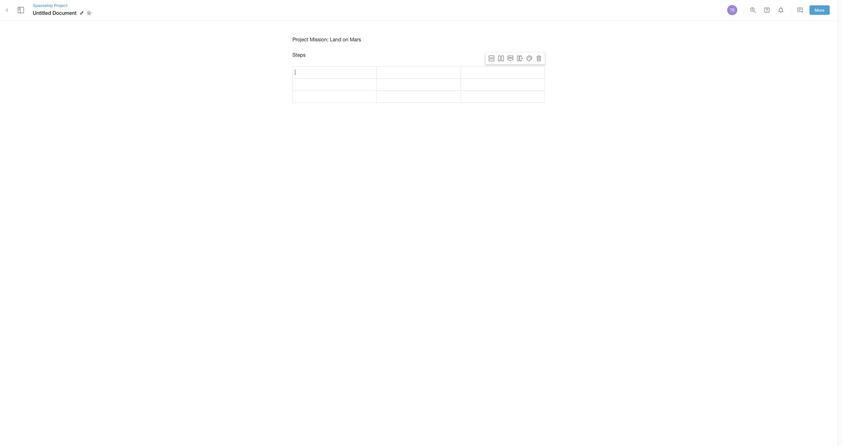 Task type: locate. For each thing, give the bounding box(es) containing it.
0 vertical spatial project
[[54, 3, 67, 8]]

favorite image
[[85, 9, 93, 17]]

steps
[[292, 52, 306, 58]]

land
[[330, 37, 341, 42]]

1 horizontal spatial project
[[292, 37, 308, 42]]

project
[[54, 3, 67, 8], [292, 37, 308, 42]]

project mission: land on mars
[[292, 37, 361, 42]]

project up document
[[54, 3, 67, 8]]

project up steps
[[292, 37, 308, 42]]



Task type: describe. For each thing, give the bounding box(es) containing it.
untitled document
[[33, 10, 77, 16]]

spaceship
[[33, 3, 53, 8]]

tb button
[[726, 4, 738, 16]]

mars
[[350, 37, 361, 42]]

mission:
[[310, 37, 329, 42]]

spaceship project link
[[33, 2, 94, 8]]

tb
[[730, 8, 735, 12]]

on
[[343, 37, 348, 42]]

more button
[[810, 5, 830, 15]]

spaceship project
[[33, 3, 67, 8]]

untitled
[[33, 10, 51, 16]]

0 horizontal spatial project
[[54, 3, 67, 8]]

document
[[52, 10, 77, 16]]

more
[[815, 7, 825, 13]]

1 vertical spatial project
[[292, 37, 308, 42]]



Task type: vqa. For each thing, say whether or not it's contained in the screenshot.
Spaceship
yes



